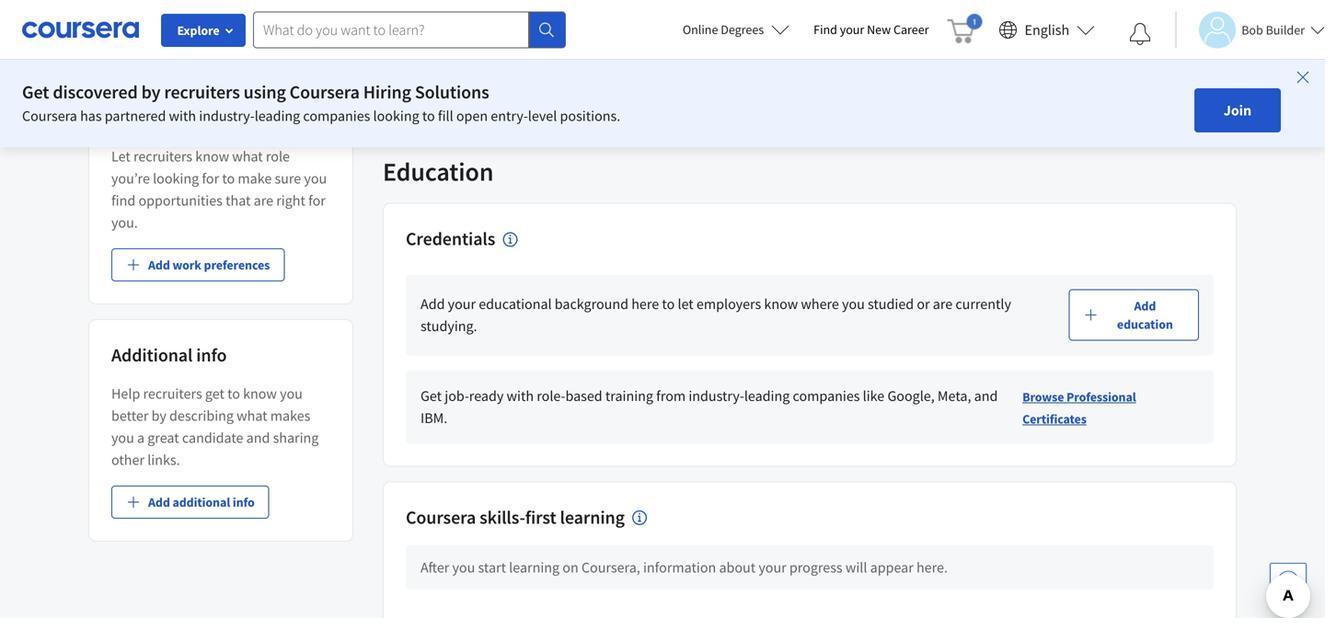 Task type: describe. For each thing, give the bounding box(es) containing it.
join
[[1224, 101, 1252, 120]]

bob builder button
[[1175, 12, 1325, 48]]

information
[[643, 559, 716, 577]]

browse professional certificates link
[[1022, 389, 1136, 427]]

update profile visibility
[[146, 53, 296, 72]]

describing
[[169, 407, 234, 425]]

links.
[[147, 451, 180, 469]]

with inside get discovered by recruiters using coursera hiring solutions coursera has partnered with industry-leading companies looking to fill open entry-level positions.
[[169, 107, 196, 125]]

where
[[801, 295, 839, 313]]

update
[[146, 53, 192, 72]]

open
[[456, 107, 488, 125]]

first
[[525, 506, 556, 529]]

companies inside get discovered by recruiters using coursera hiring solutions coursera has partnered with industry-leading companies looking to fill open entry-level positions.
[[303, 107, 370, 125]]

after
[[421, 559, 449, 577]]

employers
[[697, 295, 761, 313]]

training
[[605, 387, 653, 405]]

positions.
[[560, 107, 620, 125]]

you're inside add your past work experience here. if you're just starting out, you can add internships or volunteer experience instead.
[[657, 49, 696, 68]]

you inside add your past work experience here. if you're just starting out, you can add internships or volunteer experience instead.
[[802, 49, 825, 68]]

a
[[137, 429, 145, 447]]

1 vertical spatial here.
[[917, 559, 948, 577]]

about
[[719, 559, 756, 577]]

help center image
[[1277, 571, 1299, 593]]

solutions
[[415, 81, 489, 104]]

degrees
[[721, 21, 764, 38]]

you inside add your educational background here to let employers know where you studied or are currently studying.
[[842, 295, 865, 313]]

help recruiters get to know you better by describing what makes you a great candidate and sharing other links.
[[111, 385, 319, 469]]

add
[[852, 49, 876, 68]]

that
[[226, 191, 251, 210]]

add work preferences button
[[111, 248, 285, 282]]

find your new career
[[814, 21, 929, 38]]

your right about
[[759, 559, 787, 577]]

you up makes
[[280, 385, 303, 403]]

2 horizontal spatial coursera
[[406, 506, 476, 529]]

let
[[111, 147, 130, 166]]

add education
[[1117, 298, 1173, 333]]

out,
[[774, 49, 799, 68]]

online degrees button
[[668, 9, 804, 50]]

using
[[244, 81, 286, 104]]

are inside let recruiters know what role you're looking for to make sure you find opportunities that are right for you.
[[254, 191, 273, 210]]

experience down the past
[[483, 72, 550, 90]]

What do you want to learn? text field
[[253, 12, 529, 48]]

add your past work experience here. if you're just starting out, you can add internships or volunteer experience instead.
[[421, 49, 964, 90]]

0 vertical spatial coursera
[[290, 81, 360, 104]]

you left start
[[452, 559, 475, 577]]

info inside button
[[233, 494, 255, 511]]

get discovered by recruiters using coursera hiring solutions coursera has partnered with industry-leading companies looking to fill open entry-level positions.
[[22, 81, 620, 125]]

opportunities
[[138, 191, 223, 210]]

your for educational
[[448, 295, 476, 313]]

internships
[[879, 49, 948, 68]]

0 vertical spatial for
[[202, 169, 219, 188]]

help
[[111, 385, 140, 403]]

volunteer
[[421, 72, 480, 90]]

sharing
[[273, 429, 319, 447]]

you're inside let recruiters know what role you're looking for to make sure you find opportunities that are right for you.
[[111, 169, 150, 188]]

additional
[[111, 344, 193, 367]]

recruiters for know
[[133, 147, 192, 166]]

role
[[266, 147, 290, 166]]

browse professional certificates
[[1022, 389, 1136, 427]]

get
[[205, 385, 224, 403]]

new
[[867, 21, 891, 38]]

education
[[383, 156, 494, 188]]

find your new career link
[[804, 18, 938, 41]]

bob builder
[[1242, 22, 1305, 38]]

job-
[[445, 387, 469, 405]]

add work experience button
[[1031, 53, 1199, 86]]

and inside help recruiters get to know you better by describing what makes you a great candidate and sharing other links.
[[246, 429, 270, 447]]

leading inside get job-ready with role-based training from industry-leading companies like google, meta, and ibm.
[[744, 387, 790, 405]]

educational
[[479, 295, 552, 313]]

add your educational background here to let employers know where you studied or are currently studying.
[[421, 295, 1011, 335]]

you inside let recruiters know what role you're looking for to make sure you find opportunities that are right for you.
[[304, 169, 327, 188]]

browse
[[1022, 389, 1064, 405]]

leading inside get discovered by recruiters using coursera hiring solutions coursera has partnered with industry-leading companies looking to fill open entry-level positions.
[[255, 107, 300, 125]]

information about credentials section image
[[503, 232, 517, 247]]

1 horizontal spatial for
[[308, 191, 326, 210]]

role-
[[537, 387, 565, 405]]

right
[[276, 191, 305, 210]]

you left a
[[111, 429, 134, 447]]

builder
[[1266, 22, 1305, 38]]

english button
[[992, 0, 1103, 60]]

add for add your past work experience here. if you're just starting out, you can add internships or volunteer experience instead.
[[421, 49, 445, 68]]

with inside get job-ready with role-based training from industry-leading companies like google, meta, and ibm.
[[507, 387, 534, 405]]

appear
[[870, 559, 914, 577]]

currently
[[956, 295, 1011, 313]]

ibm.
[[421, 409, 447, 427]]

work for add work preferences
[[173, 257, 201, 273]]

by inside get discovered by recruiters using coursera hiring solutions coursera has partnered with industry-leading companies looking to fill open entry-level positions.
[[141, 81, 161, 104]]

get job-ready with role-based training from industry-leading companies like google, meta, and ibm.
[[421, 387, 998, 427]]

like
[[863, 387, 885, 405]]

coursera skills-first learning
[[406, 506, 625, 529]]

or inside add your educational background here to let employers know where you studied or are currently studying.
[[917, 295, 930, 313]]

hiring
[[363, 81, 411, 104]]

what inside let recruiters know what role you're looking for to make sure you find opportunities that are right for you.
[[232, 147, 263, 166]]

instead.
[[553, 72, 601, 90]]

on
[[563, 559, 579, 577]]

professional
[[1067, 389, 1136, 405]]

add additional info button
[[111, 486, 269, 519]]

credentials
[[406, 227, 495, 251]]

english
[[1025, 21, 1070, 39]]

coursera image
[[22, 15, 139, 44]]

and inside get job-ready with role-based training from industry-leading companies like google, meta, and ibm.
[[974, 387, 998, 405]]

let
[[678, 295, 694, 313]]

add work preferences
[[148, 257, 270, 273]]



Task type: vqa. For each thing, say whether or not it's contained in the screenshot.
And within Help recruiters get to know you better by describing what makes you a great candidate and sharing other links.
yes



Task type: locate. For each thing, give the bounding box(es) containing it.
0 horizontal spatial get
[[22, 81, 49, 104]]

0 vertical spatial info
[[196, 344, 227, 367]]

0 vertical spatial or
[[951, 49, 964, 68]]

2 horizontal spatial know
[[764, 295, 798, 313]]

your inside add your educational background here to let employers know where you studied or are currently studying.
[[448, 295, 476, 313]]

1 vertical spatial get
[[421, 387, 442, 405]]

discovered
[[53, 81, 138, 104]]

to inside add your educational background here to let employers know where you studied or are currently studying.
[[662, 295, 675, 313]]

coursera,
[[582, 559, 640, 577]]

add down english button
[[1067, 61, 1089, 78]]

1 horizontal spatial or
[[951, 49, 964, 68]]

career
[[894, 21, 929, 38]]

by up partnered at top
[[141, 81, 161, 104]]

add for add additional info
[[148, 494, 170, 511]]

0 horizontal spatial coursera
[[22, 107, 77, 125]]

you right where
[[842, 295, 865, 313]]

or down the shopping cart: 1 item icon
[[951, 49, 964, 68]]

get up ibm.
[[421, 387, 442, 405]]

you right sure
[[304, 169, 327, 188]]

1 horizontal spatial leading
[[744, 387, 790, 405]]

1 vertical spatial with
[[507, 387, 534, 405]]

update profile visibility button
[[131, 40, 311, 85]]

add up education
[[1134, 298, 1156, 314]]

makes
[[270, 407, 310, 425]]

1 vertical spatial know
[[764, 295, 798, 313]]

0 vertical spatial recruiters
[[164, 81, 240, 104]]

1 vertical spatial info
[[233, 494, 255, 511]]

coursera
[[290, 81, 360, 104], [22, 107, 77, 125], [406, 506, 476, 529]]

information about skills development section image
[[632, 511, 647, 526]]

coursera left "has"
[[22, 107, 77, 125]]

great
[[147, 429, 179, 447]]

for
[[202, 169, 219, 188], [308, 191, 326, 210]]

what up make on the top of the page
[[232, 147, 263, 166]]

0 horizontal spatial and
[[246, 429, 270, 447]]

add for add work preferences
[[148, 257, 170, 273]]

0 vertical spatial leading
[[255, 107, 300, 125]]

to inside get discovered by recruiters using coursera hiring solutions coursera has partnered with industry-leading companies looking to fill open entry-level positions.
[[422, 107, 435, 125]]

1 vertical spatial looking
[[153, 169, 199, 188]]

1 vertical spatial what
[[237, 407, 267, 425]]

1 horizontal spatial and
[[974, 387, 998, 405]]

0 vertical spatial get
[[22, 81, 49, 104]]

0 horizontal spatial leading
[[255, 107, 300, 125]]

you're right if
[[657, 49, 696, 68]]

0 vertical spatial companies
[[303, 107, 370, 125]]

here. left if
[[612, 49, 643, 68]]

additional info
[[111, 344, 227, 367]]

partnered
[[105, 107, 166, 125]]

learning for first
[[560, 506, 625, 529]]

work inside add your past work experience here. if you're just starting out, you can add internships or volunteer experience instead.
[[508, 49, 539, 68]]

2 vertical spatial know
[[243, 385, 277, 403]]

get inside get job-ready with role-based training from industry-leading companies like google, meta, and ibm.
[[421, 387, 442, 405]]

add left additional
[[148, 494, 170, 511]]

add inside add your educational background here to let employers know where you studied or are currently studying.
[[421, 295, 445, 313]]

get inside get discovered by recruiters using coursera hiring solutions coursera has partnered with industry-leading companies looking to fill open entry-level positions.
[[22, 81, 49, 104]]

1 horizontal spatial know
[[243, 385, 277, 403]]

find
[[111, 191, 135, 210]]

studied
[[868, 295, 914, 313]]

know left where
[[764, 295, 798, 313]]

to inside let recruiters know what role you're looking for to make sure you find opportunities that are right for you.
[[222, 169, 235, 188]]

1 horizontal spatial companies
[[793, 387, 860, 405]]

know inside help recruiters get to know you better by describing what makes you a great candidate and sharing other links.
[[243, 385, 277, 403]]

after you start learning on coursera, information about your progress will appear here.
[[421, 559, 948, 577]]

add
[[421, 49, 445, 68], [1067, 61, 1089, 78], [148, 257, 170, 273], [421, 295, 445, 313], [1134, 298, 1156, 314], [148, 494, 170, 511]]

add for add your educational background here to let employers know where you studied or are currently studying.
[[421, 295, 445, 313]]

add up 'volunteer'
[[421, 49, 445, 68]]

0 vertical spatial learning
[[560, 506, 625, 529]]

and left sharing
[[246, 429, 270, 447]]

know up the that
[[195, 147, 229, 166]]

add inside add education
[[1134, 298, 1156, 314]]

1 horizontal spatial work
[[508, 49, 539, 68]]

1 vertical spatial you're
[[111, 169, 150, 188]]

companies left like
[[793, 387, 860, 405]]

companies inside get job-ready with role-based training from industry-leading companies like google, meta, and ibm.
[[793, 387, 860, 405]]

0 vertical spatial are
[[254, 191, 273, 210]]

fill
[[438, 107, 453, 125]]

companies down "hiring"
[[303, 107, 370, 125]]

1 vertical spatial recruiters
[[133, 147, 192, 166]]

are
[[254, 191, 273, 210], [933, 295, 953, 313]]

add inside add your past work experience here. if you're just starting out, you can add internships or volunteer experience instead.
[[421, 49, 445, 68]]

work left preferences
[[173, 257, 201, 273]]

1 vertical spatial industry-
[[689, 387, 744, 405]]

entry-
[[491, 107, 528, 125]]

recruiters for get
[[143, 385, 202, 403]]

with
[[169, 107, 196, 125], [507, 387, 534, 405]]

add up studying.
[[421, 295, 445, 313]]

0 horizontal spatial you're
[[111, 169, 150, 188]]

recruiters right let
[[133, 147, 192, 166]]

you.
[[111, 213, 138, 232]]

2 horizontal spatial work
[[1092, 61, 1121, 78]]

0 horizontal spatial are
[[254, 191, 273, 210]]

1 horizontal spatial get
[[421, 387, 442, 405]]

you're
[[657, 49, 696, 68], [111, 169, 150, 188]]

0 horizontal spatial or
[[917, 295, 930, 313]]

companies
[[303, 107, 370, 125], [793, 387, 860, 405]]

know
[[195, 147, 229, 166], [764, 295, 798, 313], [243, 385, 277, 403]]

level
[[528, 107, 557, 125]]

to right get
[[227, 385, 240, 403]]

0 vertical spatial industry-
[[199, 107, 255, 125]]

work down english button
[[1092, 61, 1121, 78]]

recruiters inside get discovered by recruiters using coursera hiring solutions coursera has partnered with industry-leading companies looking to fill open entry-level positions.
[[164, 81, 240, 104]]

0 horizontal spatial know
[[195, 147, 229, 166]]

to up the that
[[222, 169, 235, 188]]

can
[[827, 49, 850, 68]]

experience up instead.
[[542, 49, 609, 68]]

recruiters up describing
[[143, 385, 202, 403]]

2 vertical spatial recruiters
[[143, 385, 202, 403]]

are down make on the top of the page
[[254, 191, 273, 210]]

0 horizontal spatial work
[[173, 257, 201, 273]]

0 horizontal spatial industry-
[[199, 107, 255, 125]]

info right additional
[[233, 494, 255, 511]]

1 horizontal spatial industry-
[[689, 387, 744, 405]]

work
[[508, 49, 539, 68], [1092, 61, 1121, 78], [173, 257, 201, 273]]

1 horizontal spatial are
[[933, 295, 953, 313]]

are left currently
[[933, 295, 953, 313]]

make
[[238, 169, 272, 188]]

0 vertical spatial looking
[[373, 107, 419, 125]]

show notifications image
[[1129, 23, 1151, 45]]

shopping cart: 1 item image
[[947, 14, 982, 43]]

1 horizontal spatial with
[[507, 387, 534, 405]]

industry- inside get job-ready with role-based training from industry-leading companies like google, meta, and ibm.
[[689, 387, 744, 405]]

add additional info
[[148, 494, 255, 511]]

sure
[[275, 169, 301, 188]]

starting
[[724, 49, 771, 68]]

to left let
[[662, 295, 675, 313]]

1 horizontal spatial coursera
[[290, 81, 360, 104]]

by
[[141, 81, 161, 104], [151, 407, 166, 425]]

looking down "hiring"
[[373, 107, 419, 125]]

will
[[846, 559, 867, 577]]

coursera up 'after'
[[406, 506, 476, 529]]

with right partnered at top
[[169, 107, 196, 125]]

recruiters inside let recruiters know what role you're looking for to make sure you find opportunities that are right for you.
[[133, 147, 192, 166]]

by inside help recruiters get to know you better by describing what makes you a great candidate and sharing other links.
[[151, 407, 166, 425]]

you're up find
[[111, 169, 150, 188]]

info up get
[[196, 344, 227, 367]]

work right the past
[[508, 49, 539, 68]]

has
[[80, 107, 102, 125]]

additional
[[173, 494, 230, 511]]

or inside add your past work experience here. if you're just starting out, you can add internships or volunteer experience instead.
[[951, 49, 964, 68]]

get for discovered
[[22, 81, 49, 104]]

progress
[[789, 559, 843, 577]]

visibility
[[241, 53, 296, 72]]

know up makes
[[243, 385, 277, 403]]

by up great at the left bottom of the page
[[151, 407, 166, 425]]

your right find
[[840, 21, 864, 38]]

get
[[22, 81, 49, 104], [421, 387, 442, 405]]

1 horizontal spatial here.
[[917, 559, 948, 577]]

work for add work experience
[[1092, 61, 1121, 78]]

1 horizontal spatial you're
[[657, 49, 696, 68]]

here
[[631, 295, 659, 313]]

here. right appear
[[917, 559, 948, 577]]

get for job-
[[421, 387, 442, 405]]

experience down show notifications icon
[[1123, 61, 1184, 78]]

0 vertical spatial know
[[195, 147, 229, 166]]

online degrees
[[683, 21, 764, 38]]

preferences
[[204, 257, 270, 273]]

industry- right from
[[689, 387, 744, 405]]

get left the discovered
[[22, 81, 49, 104]]

join button
[[1194, 88, 1281, 133]]

1 horizontal spatial looking
[[373, 107, 419, 125]]

for up opportunities
[[202, 169, 219, 188]]

to inside help recruiters get to know you better by describing what makes you a great candidate and sharing other links.
[[227, 385, 240, 403]]

experience
[[542, 49, 609, 68], [1123, 61, 1184, 78], [483, 72, 550, 90]]

recruiters down profile
[[164, 81, 240, 104]]

or right studied
[[917, 295, 930, 313]]

and right meta, on the bottom right of the page
[[974, 387, 998, 405]]

add for add education
[[1134, 298, 1156, 314]]

online
[[683, 21, 718, 38]]

2 vertical spatial coursera
[[406, 506, 476, 529]]

certificates
[[1022, 411, 1087, 427]]

0 vertical spatial here.
[[612, 49, 643, 68]]

add for add work experience
[[1067, 61, 1089, 78]]

your up studying.
[[448, 295, 476, 313]]

0 horizontal spatial with
[[169, 107, 196, 125]]

1 horizontal spatial info
[[233, 494, 255, 511]]

you
[[802, 49, 825, 68], [304, 169, 327, 188], [842, 295, 865, 313], [280, 385, 303, 403], [111, 429, 134, 447], [452, 559, 475, 577]]

coursera right using
[[290, 81, 360, 104]]

your up 'volunteer'
[[448, 49, 476, 68]]

1 vertical spatial are
[[933, 295, 953, 313]]

add down opportunities
[[148, 257, 170, 273]]

you left can
[[802, 49, 825, 68]]

learning left on
[[509, 559, 560, 577]]

education
[[1117, 316, 1173, 333]]

industry- down using
[[199, 107, 255, 125]]

past
[[479, 49, 505, 68]]

0 horizontal spatial here.
[[612, 49, 643, 68]]

0 vertical spatial by
[[141, 81, 161, 104]]

learning
[[560, 506, 625, 529], [509, 559, 560, 577]]

1 vertical spatial companies
[[793, 387, 860, 405]]

0 horizontal spatial companies
[[303, 107, 370, 125]]

if
[[646, 49, 654, 68]]

recruiters inside help recruiters get to know you better by describing what makes you a great candidate and sharing other links.
[[143, 385, 202, 403]]

are inside add your educational background here to let employers know where you studied or are currently studying.
[[933, 295, 953, 313]]

leading
[[255, 107, 300, 125], [744, 387, 790, 405]]

industry- inside get discovered by recruiters using coursera hiring solutions coursera has partnered with industry-leading companies looking to fill open entry-level positions.
[[199, 107, 255, 125]]

1 vertical spatial and
[[246, 429, 270, 447]]

from
[[656, 387, 686, 405]]

add education button
[[1069, 289, 1199, 341]]

industry-
[[199, 107, 255, 125], [689, 387, 744, 405]]

0 vertical spatial and
[[974, 387, 998, 405]]

better
[[111, 407, 149, 425]]

know inside add your educational background here to let employers know where you studied or are currently studying.
[[764, 295, 798, 313]]

find
[[814, 21, 837, 38]]

1 vertical spatial learning
[[509, 559, 560, 577]]

other
[[111, 451, 144, 469]]

experience inside button
[[1123, 61, 1184, 78]]

with left role-
[[507, 387, 534, 405]]

your for new
[[840, 21, 864, 38]]

1 vertical spatial for
[[308, 191, 326, 210]]

0 horizontal spatial info
[[196, 344, 227, 367]]

to left fill on the left top
[[422, 107, 435, 125]]

None search field
[[253, 12, 566, 48]]

studying.
[[421, 317, 477, 335]]

your for past
[[448, 49, 476, 68]]

learning left information about skills development section image
[[560, 506, 625, 529]]

0 vertical spatial with
[[169, 107, 196, 125]]

what left makes
[[237, 407, 267, 425]]

1 vertical spatial leading
[[744, 387, 790, 405]]

1 vertical spatial by
[[151, 407, 166, 425]]

0 vertical spatial you're
[[657, 49, 696, 68]]

just
[[699, 49, 721, 68]]

your inside add your past work experience here. if you're just starting out, you can add internships or volunteer experience instead.
[[448, 49, 476, 68]]

start
[[478, 559, 506, 577]]

skills-
[[480, 506, 525, 529]]

bob
[[1242, 22, 1263, 38]]

what inside help recruiters get to know you better by describing what makes you a great candidate and sharing other links.
[[237, 407, 267, 425]]

here. inside add your past work experience here. if you're just starting out, you can add internships or volunteer experience instead.
[[612, 49, 643, 68]]

looking inside let recruiters know what role you're looking for to make sure you find opportunities that are right for you.
[[153, 169, 199, 188]]

1 vertical spatial or
[[917, 295, 930, 313]]

let recruiters know what role you're looking for to make sure you find opportunities that are right for you.
[[111, 147, 327, 232]]

based
[[565, 387, 602, 405]]

learning for start
[[509, 559, 560, 577]]

candidate
[[182, 429, 243, 447]]

0 vertical spatial what
[[232, 147, 263, 166]]

looking inside get discovered by recruiters using coursera hiring solutions coursera has partnered with industry-leading companies looking to fill open entry-level positions.
[[373, 107, 419, 125]]

0 horizontal spatial for
[[202, 169, 219, 188]]

for right right
[[308, 191, 326, 210]]

1 vertical spatial coursera
[[22, 107, 77, 125]]

0 horizontal spatial looking
[[153, 169, 199, 188]]

add work experience
[[1067, 61, 1184, 78]]

know inside let recruiters know what role you're looking for to make sure you find opportunities that are right for you.
[[195, 147, 229, 166]]

what
[[232, 147, 263, 166], [237, 407, 267, 425]]

looking up opportunities
[[153, 169, 199, 188]]

to
[[422, 107, 435, 125], [222, 169, 235, 188], [662, 295, 675, 313], [227, 385, 240, 403]]



